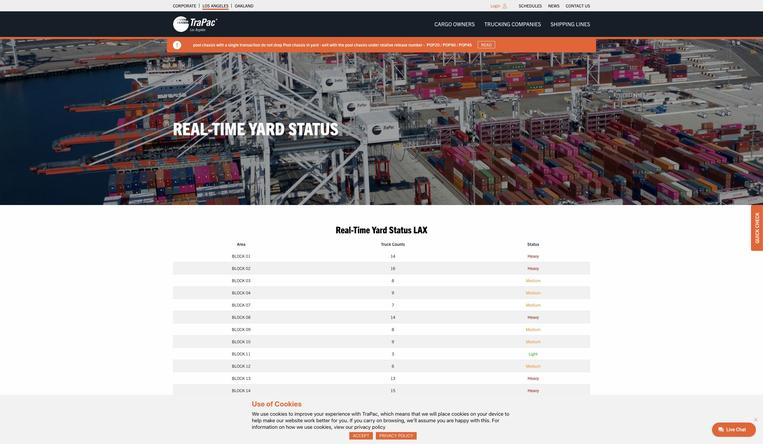Task type: describe. For each thing, give the bounding box(es) containing it.
cookies
[[275, 400, 302, 409]]

if
[[350, 418, 353, 424]]

yard
[[311, 42, 319, 47]]

block for block 17
[[232, 425, 245, 430]]

angeles
[[211, 3, 229, 8]]

website
[[285, 418, 303, 424]]

shipping lines
[[551, 21, 591, 27]]

1 horizontal spatial we
[[422, 411, 429, 417]]

block 08
[[232, 315, 251, 320]]

corporate
[[173, 3, 196, 8]]

block 04
[[232, 290, 251, 296]]

07
[[246, 303, 251, 308]]

los
[[203, 3, 210, 8]]

view
[[334, 425, 345, 431]]

heavy for block 02
[[528, 266, 539, 271]]

menu bar containing schedules
[[516, 1, 594, 10]]

contact us link
[[566, 1, 591, 10]]

in
[[307, 42, 310, 47]]

with left a
[[217, 42, 224, 47]]

oakland
[[235, 3, 254, 8]]

shipping
[[551, 21, 575, 27]]

03
[[246, 278, 251, 283]]

login
[[491, 3, 501, 8]]

block for block 07
[[232, 303, 245, 308]]

will
[[430, 411, 437, 417]]

02
[[246, 266, 251, 271]]

medium for block 09
[[526, 327, 541, 332]]

the
[[339, 42, 345, 47]]

do
[[261, 42, 266, 47]]

solid image
[[173, 41, 181, 50]]

block for block 10
[[232, 339, 245, 345]]

block 16
[[232, 413, 251, 418]]

block 02
[[232, 266, 251, 271]]

0 horizontal spatial 15
[[246, 400, 251, 406]]

oakland link
[[235, 1, 254, 10]]

of
[[267, 400, 273, 409]]

1 / from the left
[[441, 42, 442, 47]]

1 horizontal spatial 16
[[391, 266, 396, 271]]

read link
[[478, 41, 496, 48]]

accept
[[353, 434, 370, 439]]

carry
[[364, 418, 376, 424]]

block 07
[[232, 303, 251, 308]]

0 horizontal spatial 16
[[246, 413, 251, 418]]

quick
[[755, 229, 761, 244]]

menu bar inside banner
[[430, 18, 596, 30]]

news link
[[549, 1, 560, 10]]

block 03
[[232, 278, 251, 283]]

block 12
[[232, 364, 251, 369]]

trucking companies
[[485, 21, 542, 27]]

2 horizontal spatial status
[[528, 242, 540, 247]]

experience
[[326, 411, 351, 417]]

light image
[[503, 4, 507, 8]]

drop
[[274, 42, 282, 47]]

1 horizontal spatial use
[[305, 425, 313, 431]]

block 10
[[232, 339, 251, 345]]

1 - from the left
[[320, 42, 321, 47]]

a
[[225, 42, 227, 47]]

block for block 03
[[232, 278, 245, 283]]

for
[[492, 418, 500, 424]]

medium for block 10
[[526, 339, 541, 345]]

10
[[246, 339, 251, 345]]

quick check
[[755, 213, 761, 244]]

policy
[[372, 425, 386, 431]]

0 vertical spatial on
[[471, 411, 476, 417]]

12
[[246, 364, 251, 369]]

schedules
[[519, 3, 542, 8]]

9 for block 10
[[392, 339, 395, 345]]

block for block 12
[[232, 364, 245, 369]]

relative
[[380, 42, 394, 47]]

1 to from the left
[[289, 411, 293, 417]]

privacy
[[380, 434, 397, 439]]

transaction
[[240, 42, 261, 47]]

time for real-time yard status lax
[[354, 224, 370, 235]]

pool
[[283, 42, 291, 47]]

release
[[395, 42, 408, 47]]

2 vertical spatial on
[[279, 425, 285, 431]]

2 - from the left
[[424, 42, 425, 47]]

2 pool from the left
[[345, 42, 353, 47]]

2 your from the left
[[478, 411, 488, 417]]

block for block 02
[[232, 266, 245, 271]]

we'll
[[407, 418, 417, 424]]

6 for block 12
[[392, 364, 395, 369]]

privacy
[[355, 425, 371, 431]]

medium for block 03
[[526, 278, 541, 283]]

04
[[246, 290, 251, 296]]

with left this.
[[471, 418, 480, 424]]

make
[[263, 418, 275, 424]]

1 vertical spatial on
[[377, 418, 383, 424]]

for
[[332, 418, 338, 424]]

time for real-time yard status
[[212, 117, 245, 139]]

01
[[246, 254, 251, 259]]

block 15
[[232, 400, 251, 406]]

truck
[[381, 242, 391, 247]]

2 to from the left
[[505, 411, 510, 417]]

2 chassis from the left
[[292, 42, 306, 47]]

under
[[369, 42, 379, 47]]

use
[[252, 400, 265, 409]]

0 vertical spatial our
[[277, 418, 284, 424]]

exit
[[322, 42, 329, 47]]

privacy policy
[[380, 434, 414, 439]]

real- for real-time yard status lax
[[336, 224, 354, 235]]

block for block 08
[[232, 315, 245, 320]]

place
[[438, 411, 451, 417]]

no image
[[753, 417, 759, 423]]

area
[[237, 242, 246, 247]]

companies
[[512, 21, 542, 27]]

block 14
[[232, 388, 251, 394]]

number
[[409, 42, 423, 47]]

8 for block 09
[[392, 327, 395, 332]]

lines
[[576, 21, 591, 27]]

1 your from the left
[[314, 411, 324, 417]]

browsing,
[[384, 418, 406, 424]]

9 for block 04
[[392, 290, 395, 296]]

schedules link
[[519, 1, 542, 10]]

0 horizontal spatial 11
[[246, 351, 251, 357]]



Task type: locate. For each thing, give the bounding box(es) containing it.
14 for block 01
[[391, 254, 396, 259]]

on up policy
[[377, 418, 383, 424]]

chassis left under
[[354, 42, 368, 47]]

8
[[392, 278, 395, 283], [392, 327, 395, 332]]

on left device
[[471, 411, 476, 417]]

16
[[391, 266, 396, 271], [246, 413, 251, 418]]

you right if
[[354, 418, 363, 424]]

2 block from the top
[[232, 266, 245, 271]]

2 13 from the left
[[391, 376, 396, 381]]

1 horizontal spatial to
[[505, 411, 510, 417]]

2 vertical spatial status
[[528, 242, 540, 247]]

contact us
[[566, 3, 591, 8]]

on
[[471, 411, 476, 417], [377, 418, 383, 424], [279, 425, 285, 431]]

menu bar containing cargo owners
[[430, 18, 596, 30]]

with left the the
[[330, 42, 338, 47]]

cargo owners
[[435, 21, 475, 27]]

light
[[529, 351, 538, 357]]

shipping lines link
[[546, 18, 596, 30]]

13 block from the top
[[232, 400, 245, 406]]

6 block from the top
[[232, 315, 245, 320]]

chassis left a
[[202, 42, 216, 47]]

heavy for block 08
[[528, 315, 539, 320]]

status
[[289, 117, 339, 139], [389, 224, 412, 235], [528, 242, 540, 247]]

block 17
[[232, 425, 251, 430]]

9
[[392, 290, 395, 296], [392, 339, 395, 345]]

1 horizontal spatial 13
[[391, 376, 396, 381]]

-
[[320, 42, 321, 47], [424, 42, 425, 47]]

14 block from the top
[[232, 413, 245, 418]]

1 vertical spatial 8
[[392, 327, 395, 332]]

information
[[252, 425, 278, 431]]

1 heavy from the top
[[528, 254, 539, 259]]

2 8 from the top
[[392, 327, 395, 332]]

real- for real-time yard status
[[173, 117, 212, 139]]

check
[[755, 213, 761, 228]]

1 horizontal spatial pool
[[345, 42, 353, 47]]

0 vertical spatial status
[[289, 117, 339, 139]]

0 horizontal spatial /
[[441, 42, 442, 47]]

cookies up make at the bottom
[[270, 411, 288, 417]]

this.
[[482, 418, 491, 424]]

block 11
[[232, 351, 251, 357]]

2 you from the left
[[437, 418, 446, 424]]

7 block from the top
[[232, 327, 245, 332]]

truck counts
[[381, 242, 405, 247]]

2 vertical spatial 14
[[246, 388, 251, 394]]

block down 'block 10'
[[232, 351, 245, 357]]

- left exit
[[320, 42, 321, 47]]

heavy for block 14
[[528, 388, 539, 394]]

yard for real-time yard status
[[249, 117, 285, 139]]

1 vertical spatial 11
[[391, 413, 396, 418]]

lax
[[414, 224, 428, 235]]

6 for block 17
[[392, 425, 395, 430]]

assume
[[419, 418, 436, 424]]

block for block 04
[[232, 290, 245, 296]]

1 horizontal spatial yard
[[372, 224, 388, 235]]

0 horizontal spatial to
[[289, 411, 293, 417]]

read
[[482, 42, 492, 47]]

use up make at the bottom
[[261, 411, 269, 417]]

block left "08"
[[232, 315, 245, 320]]

- right number
[[424, 42, 425, 47]]

8 block from the top
[[232, 339, 245, 345]]

0 vertical spatial real-
[[173, 117, 212, 139]]

we down website
[[297, 425, 303, 431]]

5 block from the top
[[232, 303, 245, 308]]

1 horizontal spatial /
[[457, 42, 458, 47]]

our right make at the bottom
[[277, 418, 284, 424]]

1 horizontal spatial 15
[[391, 388, 396, 394]]

cargo
[[435, 21, 452, 27]]

we up 'assume'
[[422, 411, 429, 417]]

privacy policy link
[[376, 433, 417, 440]]

16 down truck counts
[[391, 266, 396, 271]]

4 heavy from the top
[[528, 376, 539, 381]]

11 block from the top
[[232, 376, 245, 381]]

block for block 13
[[232, 376, 245, 381]]

0 horizontal spatial real-
[[173, 117, 212, 139]]

help
[[252, 418, 262, 424]]

pool chassis with a single transaction  do not drop pool chassis in yard -  exit with the pool chassis under relative release number -  pop20 / pop40 / pop45
[[193, 42, 472, 47]]

contact
[[566, 3, 584, 8]]

9 block from the top
[[232, 351, 245, 357]]

08
[[246, 315, 251, 320]]

block up block 16
[[232, 400, 245, 406]]

1 vertical spatial real-
[[336, 224, 354, 235]]

pop40
[[443, 42, 456, 47]]

4 block from the top
[[232, 290, 245, 296]]

chassis left in
[[292, 42, 306, 47]]

menu bar down light image
[[430, 18, 596, 30]]

10 block from the top
[[232, 364, 245, 369]]

cargo owners link
[[430, 18, 480, 30]]

1 vertical spatial use
[[305, 425, 313, 431]]

heavy for block 13
[[528, 376, 539, 381]]

14 down block 13
[[246, 388, 251, 394]]

1 horizontal spatial you
[[437, 418, 446, 424]]

0 vertical spatial use
[[261, 411, 269, 417]]

16 left we
[[246, 413, 251, 418]]

1 vertical spatial 9
[[392, 339, 395, 345]]

block down block 12
[[232, 376, 245, 381]]

0 horizontal spatial we
[[297, 425, 303, 431]]

block for block 09
[[232, 327, 245, 332]]

0 vertical spatial 16
[[391, 266, 396, 271]]

real-time yard status lax
[[336, 224, 428, 235]]

2 medium from the top
[[526, 290, 541, 296]]

15
[[391, 388, 396, 394], [246, 400, 251, 406]]

we
[[252, 411, 259, 417]]

to
[[289, 411, 293, 417], [505, 411, 510, 417]]

2 / from the left
[[457, 42, 458, 47]]

menu bar up shipping
[[516, 1, 594, 10]]

0 horizontal spatial your
[[314, 411, 324, 417]]

9 up 3
[[392, 339, 395, 345]]

0 horizontal spatial our
[[277, 418, 284, 424]]

banner
[[0, 11, 764, 53]]

8 up the 7
[[392, 278, 395, 283]]

us
[[585, 3, 591, 8]]

0 vertical spatial time
[[212, 117, 245, 139]]

1 vertical spatial time
[[354, 224, 370, 235]]

2 cookies from the left
[[452, 411, 469, 417]]

status for real-time yard status lax
[[389, 224, 412, 235]]

/ left pop45
[[457, 42, 458, 47]]

1 horizontal spatial time
[[354, 224, 370, 235]]

1 vertical spatial we
[[297, 425, 303, 431]]

15 up which
[[391, 388, 396, 394]]

14 down the 7
[[391, 315, 396, 320]]

3 chassis from the left
[[354, 42, 368, 47]]

medium for block 07
[[526, 303, 541, 308]]

yard
[[249, 117, 285, 139], [372, 224, 388, 235]]

1 vertical spatial our
[[346, 425, 353, 431]]

1 vertical spatial 6
[[392, 425, 395, 430]]

2 6 from the top
[[392, 425, 395, 430]]

1 vertical spatial yard
[[372, 224, 388, 235]]

that
[[412, 411, 421, 417]]

3
[[392, 351, 395, 357]]

medium for block 04
[[526, 290, 541, 296]]

block for block 11
[[232, 351, 245, 357]]

our down if
[[346, 425, 353, 431]]

use
[[261, 411, 269, 417], [305, 425, 313, 431]]

not
[[267, 42, 273, 47]]

pool right solid image
[[193, 42, 201, 47]]

your
[[314, 411, 324, 417], [478, 411, 488, 417]]

login link
[[491, 3, 501, 8]]

are
[[447, 418, 454, 424]]

0 horizontal spatial pool
[[193, 42, 201, 47]]

medium for block 12
[[526, 364, 541, 369]]

cookies up happy
[[452, 411, 469, 417]]

1 6 from the top
[[392, 364, 395, 369]]

2 horizontal spatial on
[[471, 411, 476, 417]]

0 horizontal spatial chassis
[[202, 42, 216, 47]]

0 vertical spatial 11
[[246, 351, 251, 357]]

3 heavy from the top
[[528, 315, 539, 320]]

1 vertical spatial status
[[389, 224, 412, 235]]

0 horizontal spatial on
[[279, 425, 285, 431]]

13 down 3
[[391, 376, 396, 381]]

block
[[232, 254, 245, 259], [232, 266, 245, 271], [232, 278, 245, 283], [232, 290, 245, 296], [232, 303, 245, 308], [232, 315, 245, 320], [232, 327, 245, 332], [232, 339, 245, 345], [232, 351, 245, 357], [232, 364, 245, 369], [232, 376, 245, 381], [232, 388, 245, 394], [232, 400, 245, 406], [232, 413, 245, 418], [232, 425, 245, 430]]

7
[[392, 303, 395, 308]]

14 for block 08
[[391, 315, 396, 320]]

block 01
[[232, 254, 251, 259]]

block down block 13
[[232, 388, 245, 394]]

1 vertical spatial 16
[[246, 413, 251, 418]]

15 left use
[[246, 400, 251, 406]]

2 heavy from the top
[[528, 266, 539, 271]]

1 chassis from the left
[[202, 42, 216, 47]]

0 horizontal spatial 13
[[246, 376, 251, 381]]

1 horizontal spatial our
[[346, 425, 353, 431]]

trucking companies link
[[480, 18, 546, 30]]

6 down 3
[[392, 364, 395, 369]]

block 09
[[232, 327, 251, 332]]

pool right the the
[[345, 42, 353, 47]]

1 pool from the left
[[193, 42, 201, 47]]

6 medium from the top
[[526, 364, 541, 369]]

block for block 15
[[232, 400, 245, 406]]

block down "block 15"
[[232, 413, 245, 418]]

0 horizontal spatial time
[[212, 117, 245, 139]]

1 horizontal spatial status
[[389, 224, 412, 235]]

/
[[441, 42, 442, 47], [457, 42, 458, 47]]

9 up the 7
[[392, 290, 395, 296]]

how
[[286, 425, 296, 431]]

means
[[395, 411, 411, 417]]

menu bar
[[516, 1, 594, 10], [430, 18, 596, 30]]

owners
[[454, 21, 475, 27]]

block left 12
[[232, 364, 245, 369]]

our
[[277, 418, 284, 424], [346, 425, 353, 431]]

medium
[[526, 278, 541, 283], [526, 290, 541, 296], [526, 303, 541, 308], [526, 327, 541, 332], [526, 339, 541, 345], [526, 364, 541, 369]]

0 vertical spatial yard
[[249, 117, 285, 139]]

1 you from the left
[[354, 418, 363, 424]]

14 down truck counts
[[391, 254, 396, 259]]

09
[[246, 327, 251, 332]]

block left 02
[[232, 266, 245, 271]]

1 vertical spatial 15
[[246, 400, 251, 406]]

0 vertical spatial 15
[[391, 388, 396, 394]]

0 horizontal spatial cookies
[[270, 411, 288, 417]]

block for block 01
[[232, 254, 245, 259]]

0 vertical spatial 6
[[392, 364, 395, 369]]

1 13 from the left
[[246, 376, 251, 381]]

you down place
[[437, 418, 446, 424]]

block for block 14
[[232, 388, 245, 394]]

1 horizontal spatial real-
[[336, 224, 354, 235]]

/ left the pop40
[[441, 42, 442, 47]]

yard for real-time yard status lax
[[372, 224, 388, 235]]

block left 10
[[232, 339, 245, 345]]

block left 04
[[232, 290, 245, 296]]

to right device
[[505, 411, 510, 417]]

3 medium from the top
[[526, 303, 541, 308]]

block for block 16
[[232, 413, 245, 418]]

your up 'better'
[[314, 411, 324, 417]]

banner containing cargo owners
[[0, 11, 764, 53]]

5 heavy from the top
[[528, 388, 539, 394]]

1 horizontal spatial cookies
[[452, 411, 469, 417]]

with
[[217, 42, 224, 47], [330, 42, 338, 47], [352, 411, 361, 417], [471, 418, 480, 424]]

2 9 from the top
[[392, 339, 395, 345]]

0 vertical spatial 9
[[392, 290, 395, 296]]

happy
[[455, 418, 469, 424]]

1 vertical spatial menu bar
[[430, 18, 596, 30]]

2 horizontal spatial chassis
[[354, 42, 368, 47]]

block left 09
[[232, 327, 245, 332]]

status for real-time yard status
[[289, 117, 339, 139]]

to up website
[[289, 411, 293, 417]]

block left 17
[[232, 425, 245, 430]]

block 13
[[232, 376, 251, 381]]

block left 01
[[232, 254, 245, 259]]

0 horizontal spatial yard
[[249, 117, 285, 139]]

1 8 from the top
[[392, 278, 395, 283]]

pop45
[[459, 42, 472, 47]]

0 horizontal spatial status
[[289, 117, 339, 139]]

on left how
[[279, 425, 285, 431]]

0 horizontal spatial use
[[261, 411, 269, 417]]

you.
[[339, 418, 349, 424]]

13 down 12
[[246, 376, 251, 381]]

0 vertical spatial menu bar
[[516, 1, 594, 10]]

news
[[549, 3, 560, 8]]

1 cookies from the left
[[270, 411, 288, 417]]

1 horizontal spatial 11
[[391, 413, 396, 418]]

6 down the browsing,
[[392, 425, 395, 430]]

los angeles
[[203, 3, 229, 8]]

with up if
[[352, 411, 361, 417]]

trucking
[[485, 21, 511, 27]]

8 for block 03
[[392, 278, 395, 283]]

11
[[246, 351, 251, 357], [391, 413, 396, 418]]

single
[[228, 42, 239, 47]]

trapac,
[[363, 411, 380, 417]]

heavy for block 01
[[528, 254, 539, 259]]

15 block from the top
[[232, 425, 245, 430]]

1 horizontal spatial on
[[377, 418, 383, 424]]

1 medium from the top
[[526, 278, 541, 283]]

1 9 from the top
[[392, 290, 395, 296]]

pop20
[[427, 42, 440, 47]]

8 down the 7
[[392, 327, 395, 332]]

use down 'work'
[[305, 425, 313, 431]]

block left 03
[[232, 278, 245, 283]]

0 horizontal spatial you
[[354, 418, 363, 424]]

1 horizontal spatial chassis
[[292, 42, 306, 47]]

1 horizontal spatial your
[[478, 411, 488, 417]]

real-time yard status
[[173, 117, 339, 139]]

counts
[[392, 242, 405, 247]]

heavy
[[528, 254, 539, 259], [528, 266, 539, 271], [528, 315, 539, 320], [528, 376, 539, 381], [528, 388, 539, 394]]

corporate link
[[173, 1, 196, 10]]

1 horizontal spatial -
[[424, 42, 425, 47]]

0 vertical spatial 8
[[392, 278, 395, 283]]

1 block from the top
[[232, 254, 245, 259]]

1 vertical spatial 14
[[391, 315, 396, 320]]

4 medium from the top
[[526, 327, 541, 332]]

accept link
[[350, 433, 373, 440]]

0 vertical spatial 14
[[391, 254, 396, 259]]

0 vertical spatial we
[[422, 411, 429, 417]]

policy
[[398, 434, 414, 439]]

block left 07
[[232, 303, 245, 308]]

los angeles image
[[173, 16, 218, 33]]

0 horizontal spatial -
[[320, 42, 321, 47]]

cookies
[[270, 411, 288, 417], [452, 411, 469, 417]]

12 block from the top
[[232, 388, 245, 394]]

5 medium from the top
[[526, 339, 541, 345]]

3 block from the top
[[232, 278, 245, 283]]

better
[[317, 418, 330, 424]]

your up this.
[[478, 411, 488, 417]]



Task type: vqa. For each thing, say whether or not it's contained in the screenshot.
Schedules
yes



